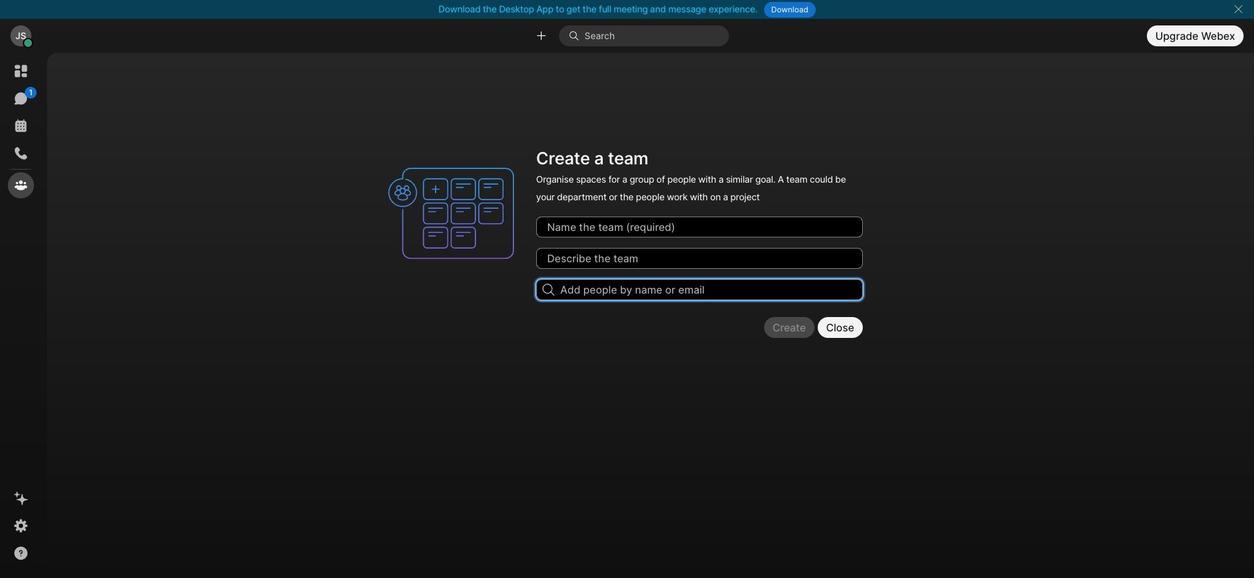 Task type: locate. For each thing, give the bounding box(es) containing it.
navigation
[[0, 53, 42, 579]]

search_18 image
[[543, 284, 554, 296]]



Task type: vqa. For each thing, say whether or not it's contained in the screenshot.
search_18 icon
yes



Task type: describe. For each thing, give the bounding box(es) containing it.
webex tab list
[[8, 58, 37, 199]]

cancel_16 image
[[1234, 4, 1244, 14]]

create a team image
[[382, 144, 528, 283]]

Add people by name or email text field
[[536, 280, 863, 300]]

Name the team (required) text field
[[536, 217, 863, 238]]

Describe the team text field
[[536, 248, 863, 269]]



